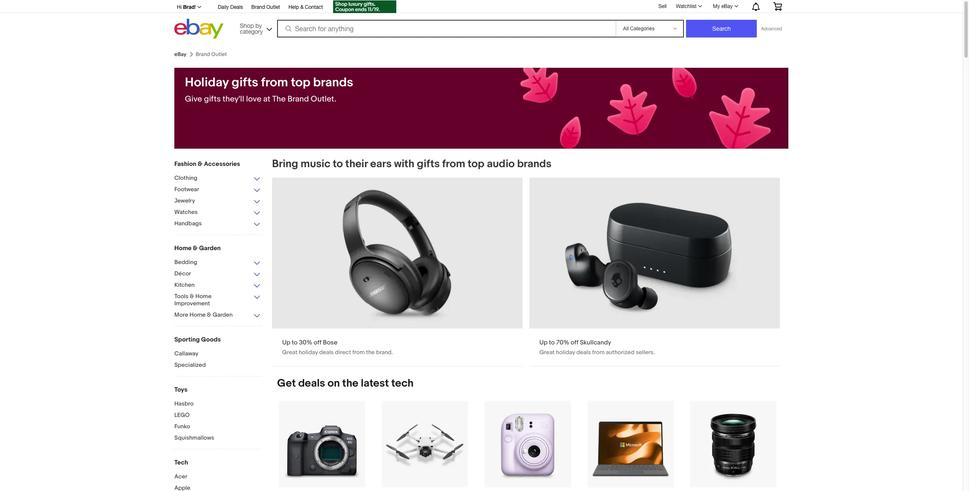 Task type: vqa. For each thing, say whether or not it's contained in the screenshot.
'bezel' at right bottom
no



Task type: describe. For each thing, give the bounding box(es) containing it.
to for up to 30% off bose
[[292, 339, 298, 347]]

& for garden
[[193, 244, 198, 252]]

get
[[277, 377, 296, 390]]

get the coupon image
[[333, 0, 396, 13]]

1 vertical spatial home
[[195, 293, 212, 300]]

audio
[[487, 158, 515, 171]]

daily deals link
[[218, 3, 243, 12]]

bring
[[272, 158, 298, 171]]

deals
[[230, 4, 243, 10]]

great for up to 30% off bose
[[282, 349, 298, 356]]

hasbro lego funko squishmallows
[[174, 400, 214, 442]]

latest
[[361, 377, 389, 390]]

music
[[301, 158, 331, 171]]

my ebay
[[713, 3, 733, 9]]

brad
[[183, 4, 195, 10]]

account navigation
[[172, 0, 789, 14]]

sellers.
[[636, 349, 655, 356]]

tools & home improvement button
[[174, 293, 261, 308]]

brand outlet
[[251, 4, 280, 10]]

squishmallows
[[174, 434, 214, 442]]

funko
[[174, 423, 190, 430]]

my
[[713, 3, 720, 9]]

more home & garden button
[[174, 311, 261, 319]]

callaway
[[174, 350, 198, 357]]

up to 30% off bose great holiday deals direct from the brand.
[[282, 339, 393, 356]]

1 horizontal spatial to
[[333, 158, 343, 171]]

1 horizontal spatial gifts
[[232, 75, 258, 90]]

clothing footwear jewelry watches handbags
[[174, 174, 202, 227]]

improvement
[[174, 300, 210, 307]]

2 vertical spatial home
[[190, 311, 206, 319]]

!
[[195, 4, 196, 10]]

hi brad !
[[177, 4, 196, 10]]

footwear
[[174, 186, 199, 193]]

holiday for 70%
[[556, 349, 575, 356]]

brand.
[[376, 349, 393, 356]]

get deals on the latest tech
[[277, 377, 414, 390]]

holiday gifts from top brands give gifts they'll love at the brand outlet.
[[185, 75, 353, 104]]

none submit inside shop by category banner
[[687, 20, 757, 37]]

brand inside holiday gifts from top brands give gifts they'll love at the brand outlet.
[[288, 94, 309, 104]]

accessories
[[204, 160, 240, 168]]

great for up to 70% off skullcandy
[[540, 349, 555, 356]]

& for contact
[[300, 4, 304, 10]]

70%
[[556, 339, 569, 347]]

0 vertical spatial home
[[174, 244, 192, 252]]

watches button
[[174, 209, 261, 217]]

help & contact link
[[289, 3, 323, 12]]

brands inside holiday gifts from top brands give gifts they'll love at the brand outlet.
[[313, 75, 353, 90]]

shop
[[240, 22, 254, 29]]

callaway link
[[174, 350, 261, 358]]

from inside up to 30% off bose great holiday deals direct from the brand.
[[352, 349, 365, 356]]

clothing button
[[174, 174, 261, 182]]

specialized
[[174, 361, 206, 369]]

advanced
[[761, 26, 782, 31]]

shop by category
[[240, 22, 263, 35]]

& down tools & home improvement 'dropdown button'
[[207, 311, 211, 319]]

acer
[[174, 473, 187, 480]]

give
[[185, 94, 202, 104]]

bedding button
[[174, 259, 261, 267]]

home & garden
[[174, 244, 221, 252]]

outlet
[[266, 4, 280, 10]]

0 horizontal spatial ebay
[[174, 51, 187, 58]]

jewelry button
[[174, 197, 261, 205]]

handbags
[[174, 220, 202, 227]]

bedding décor kitchen tools & home improvement more home & garden
[[174, 259, 233, 319]]

contact
[[305, 4, 323, 10]]

watches
[[174, 209, 198, 216]]

kitchen
[[174, 281, 195, 289]]

fashion
[[174, 160, 196, 168]]

holiday
[[185, 75, 229, 90]]

by
[[256, 22, 262, 29]]

acer link
[[174, 473, 261, 481]]

off for skullcandy
[[571, 339, 579, 347]]

from inside up to 70% off skullcandy great holiday deals from authorized sellers.
[[592, 349, 605, 356]]

off for bose
[[314, 339, 322, 347]]

at
[[263, 94, 270, 104]]

décor button
[[174, 270, 261, 278]]

garden inside bedding décor kitchen tools & home improvement more home & garden
[[213, 311, 233, 319]]

bring music to their ears with gifts from top audio brands
[[272, 158, 552, 171]]

outlet.
[[311, 94, 337, 104]]

hi
[[177, 4, 182, 10]]

bose
[[323, 339, 338, 347]]

skullcandy
[[580, 339, 611, 347]]

brand outlet link
[[251, 3, 280, 12]]

sell
[[659, 3, 667, 9]]

brand inside the 'brand outlet' link
[[251, 4, 265, 10]]

fashion & accessories
[[174, 160, 240, 168]]

your shopping cart image
[[773, 2, 783, 11]]

sporting
[[174, 336, 200, 344]]

& right tools
[[190, 293, 194, 300]]

sporting goods
[[174, 336, 221, 344]]

the inside up to 30% off bose great holiday deals direct from the brand.
[[366, 349, 375, 356]]

squishmallows link
[[174, 434, 261, 442]]



Task type: locate. For each thing, give the bounding box(es) containing it.
up for up to 70% off skullcandy
[[540, 339, 548, 347]]

1 off from the left
[[314, 339, 322, 347]]

& right "help"
[[300, 4, 304, 10]]

hasbro link
[[174, 400, 261, 408]]

1 horizontal spatial brand
[[288, 94, 309, 104]]

tools
[[174, 293, 189, 300]]

direct
[[335, 349, 351, 356]]

0 horizontal spatial great
[[282, 349, 298, 356]]

to inside up to 70% off skullcandy great holiday deals from authorized sellers.
[[549, 339, 555, 347]]

deals inside up to 30% off bose great holiday deals direct from the brand.
[[319, 349, 334, 356]]

2 up from the left
[[540, 339, 548, 347]]

they'll
[[223, 94, 244, 104]]

0 vertical spatial brands
[[313, 75, 353, 90]]

off right 70%
[[571, 339, 579, 347]]

from
[[261, 75, 288, 90], [442, 158, 465, 171], [352, 349, 365, 356], [592, 349, 605, 356]]

off inside up to 30% off bose great holiday deals direct from the brand.
[[314, 339, 322, 347]]

up to 70% off skullcandy great holiday deals from authorized sellers.
[[540, 339, 655, 356]]

lego
[[174, 412, 190, 419]]

& up the bedding
[[193, 244, 198, 252]]

gifts
[[232, 75, 258, 90], [204, 94, 221, 104], [417, 158, 440, 171]]

deals left on
[[298, 377, 325, 390]]

gifts up love
[[232, 75, 258, 90]]

tech
[[392, 377, 414, 390]]

deals for skullcandy
[[577, 349, 591, 356]]

brands right audio
[[517, 158, 552, 171]]

0 vertical spatial ebay
[[722, 3, 733, 9]]

gifts for bring
[[417, 158, 440, 171]]

0 horizontal spatial to
[[292, 339, 298, 347]]

the left brand.
[[366, 349, 375, 356]]

brands inside main content
[[517, 158, 552, 171]]

top inside holiday gifts from top brands give gifts they'll love at the brand outlet.
[[291, 75, 310, 90]]

great inside up to 30% off bose great holiday deals direct from the brand.
[[282, 349, 298, 356]]

to inside up to 30% off bose great holiday deals direct from the brand.
[[292, 339, 298, 347]]

to
[[333, 158, 343, 171], [292, 339, 298, 347], [549, 339, 555, 347]]

ebay right my
[[722, 3, 733, 9]]

to left "their"
[[333, 158, 343, 171]]

home down kitchen dropdown button
[[195, 293, 212, 300]]

30%
[[299, 339, 312, 347]]

ears
[[370, 158, 392, 171]]

toys
[[174, 386, 187, 394]]

1 vertical spatial top
[[468, 158, 485, 171]]

on
[[328, 377, 340, 390]]

lego link
[[174, 412, 261, 420]]

my ebay link
[[709, 1, 742, 11]]

authorized
[[606, 349, 635, 356]]

up inside up to 70% off skullcandy great holiday deals from authorized sellers.
[[540, 339, 548, 347]]

deals
[[319, 349, 334, 356], [577, 349, 591, 356], [298, 377, 325, 390]]

off
[[314, 339, 322, 347], [571, 339, 579, 347]]

holiday for 30%
[[299, 349, 318, 356]]

0 horizontal spatial off
[[314, 339, 322, 347]]

2 holiday from the left
[[556, 349, 575, 356]]

daily deals
[[218, 4, 243, 10]]

shop by category banner
[[172, 0, 789, 41]]

funko link
[[174, 423, 261, 431]]

2 great from the left
[[540, 349, 555, 356]]

deals down skullcandy
[[577, 349, 591, 356]]

1 horizontal spatial ebay
[[722, 3, 733, 9]]

0 vertical spatial top
[[291, 75, 310, 90]]

holiday inside up to 70% off skullcandy great holiday deals from authorized sellers.
[[556, 349, 575, 356]]

kitchen button
[[174, 281, 261, 289]]

1 vertical spatial garden
[[213, 311, 233, 319]]

holiday down 70%
[[556, 349, 575, 356]]

goods
[[201, 336, 221, 344]]

None submit
[[687, 20, 757, 37]]

brands
[[313, 75, 353, 90], [517, 158, 552, 171]]

décor
[[174, 270, 191, 277]]

0 horizontal spatial top
[[291, 75, 310, 90]]

1 horizontal spatial off
[[571, 339, 579, 347]]

up left 30%
[[282, 339, 290, 347]]

more
[[174, 311, 188, 319]]

& right fashion
[[198, 160, 203, 168]]

1 vertical spatial gifts
[[204, 94, 221, 104]]

gifts inside main content
[[417, 158, 440, 171]]

1 vertical spatial the
[[342, 377, 359, 390]]

the
[[272, 94, 286, 104]]

up left 70%
[[540, 339, 548, 347]]

brand
[[251, 4, 265, 10], [288, 94, 309, 104]]

main content
[[267, 158, 789, 491]]

gifts down holiday
[[204, 94, 221, 104]]

1 horizontal spatial great
[[540, 349, 555, 356]]

Search for anything text field
[[278, 21, 614, 37]]

the right on
[[342, 377, 359, 390]]

deals for bose
[[319, 349, 334, 356]]

off inside up to 70% off skullcandy great holiday deals from authorized sellers.
[[571, 339, 579, 347]]

up inside up to 30% off bose great holiday deals direct from the brand.
[[282, 339, 290, 347]]

1 horizontal spatial brands
[[517, 158, 552, 171]]

with
[[394, 158, 415, 171]]

ebay link
[[174, 51, 187, 58]]

0 horizontal spatial up
[[282, 339, 290, 347]]

home up the bedding
[[174, 244, 192, 252]]

0 vertical spatial brand
[[251, 4, 265, 10]]

gifts for holiday
[[204, 94, 221, 104]]

ebay up holiday
[[174, 51, 187, 58]]

ebay inside account "navigation"
[[722, 3, 733, 9]]

holiday inside up to 30% off bose great holiday deals direct from the brand.
[[299, 349, 318, 356]]

1 vertical spatial brands
[[517, 158, 552, 171]]

holiday down 30%
[[299, 349, 318, 356]]

holiday
[[299, 349, 318, 356], [556, 349, 575, 356]]

category
[[240, 28, 263, 35]]

1 horizontal spatial holiday
[[556, 349, 575, 356]]

1 vertical spatial brand
[[288, 94, 309, 104]]

0 vertical spatial the
[[366, 349, 375, 356]]

clothing
[[174, 174, 197, 182]]

2 vertical spatial gifts
[[417, 158, 440, 171]]

brand left outlet
[[251, 4, 265, 10]]

garden down tools & home improvement 'dropdown button'
[[213, 311, 233, 319]]

to left 70%
[[549, 339, 555, 347]]

garden up bedding dropdown button
[[199, 244, 221, 252]]

watchlist link
[[672, 1, 706, 11]]

1 horizontal spatial up
[[540, 339, 548, 347]]

sell link
[[655, 3, 671, 9]]

brand right the
[[288, 94, 309, 104]]

1 vertical spatial ebay
[[174, 51, 187, 58]]

1 horizontal spatial the
[[366, 349, 375, 356]]

watchlist
[[676, 3, 697, 9]]

bedding
[[174, 259, 197, 266]]

to left 30%
[[292, 339, 298, 347]]

tech
[[174, 459, 188, 467]]

to for up to 70% off skullcandy
[[549, 339, 555, 347]]

daily
[[218, 4, 229, 10]]

deals inside up to 70% off skullcandy great holiday deals from authorized sellers.
[[577, 349, 591, 356]]

& inside account "navigation"
[[300, 4, 304, 10]]

deals down bose
[[319, 349, 334, 356]]

help
[[289, 4, 299, 10]]

0 vertical spatial gifts
[[232, 75, 258, 90]]

jewelry
[[174, 197, 195, 204]]

great
[[282, 349, 298, 356], [540, 349, 555, 356]]

0 horizontal spatial brands
[[313, 75, 353, 90]]

love
[[246, 94, 262, 104]]

2 horizontal spatial to
[[549, 339, 555, 347]]

hasbro
[[174, 400, 194, 407]]

1 up from the left
[[282, 339, 290, 347]]

2 horizontal spatial gifts
[[417, 158, 440, 171]]

brands up outlet.
[[313, 75, 353, 90]]

0 horizontal spatial brand
[[251, 4, 265, 10]]

1 holiday from the left
[[299, 349, 318, 356]]

off right 30%
[[314, 339, 322, 347]]

great inside up to 70% off skullcandy great holiday deals from authorized sellers.
[[540, 349, 555, 356]]

0 horizontal spatial the
[[342, 377, 359, 390]]

0 horizontal spatial holiday
[[299, 349, 318, 356]]

main content containing bring music to their ears with gifts from top audio brands
[[267, 158, 789, 491]]

up for up to 30% off bose
[[282, 339, 290, 347]]

ebay
[[722, 3, 733, 9], [174, 51, 187, 58]]

their
[[345, 158, 368, 171]]

0 horizontal spatial gifts
[[204, 94, 221, 104]]

1 horizontal spatial top
[[468, 158, 485, 171]]

advanced link
[[757, 20, 787, 37]]

the
[[366, 349, 375, 356], [342, 377, 359, 390]]

callaway specialized
[[174, 350, 206, 369]]

footwear button
[[174, 186, 261, 194]]

from inside holiday gifts from top brands give gifts they'll love at the brand outlet.
[[261, 75, 288, 90]]

1 great from the left
[[282, 349, 298, 356]]

0 vertical spatial garden
[[199, 244, 221, 252]]

gifts right with
[[417, 158, 440, 171]]

shop by category button
[[236, 19, 274, 37]]

& for accessories
[[198, 160, 203, 168]]

specialized link
[[174, 361, 261, 369]]

None text field
[[272, 178, 523, 366], [530, 178, 780, 366], [272, 178, 523, 366], [530, 178, 780, 366]]

2 off from the left
[[571, 339, 579, 347]]

handbags button
[[174, 220, 261, 228]]

home down the improvement
[[190, 311, 206, 319]]



